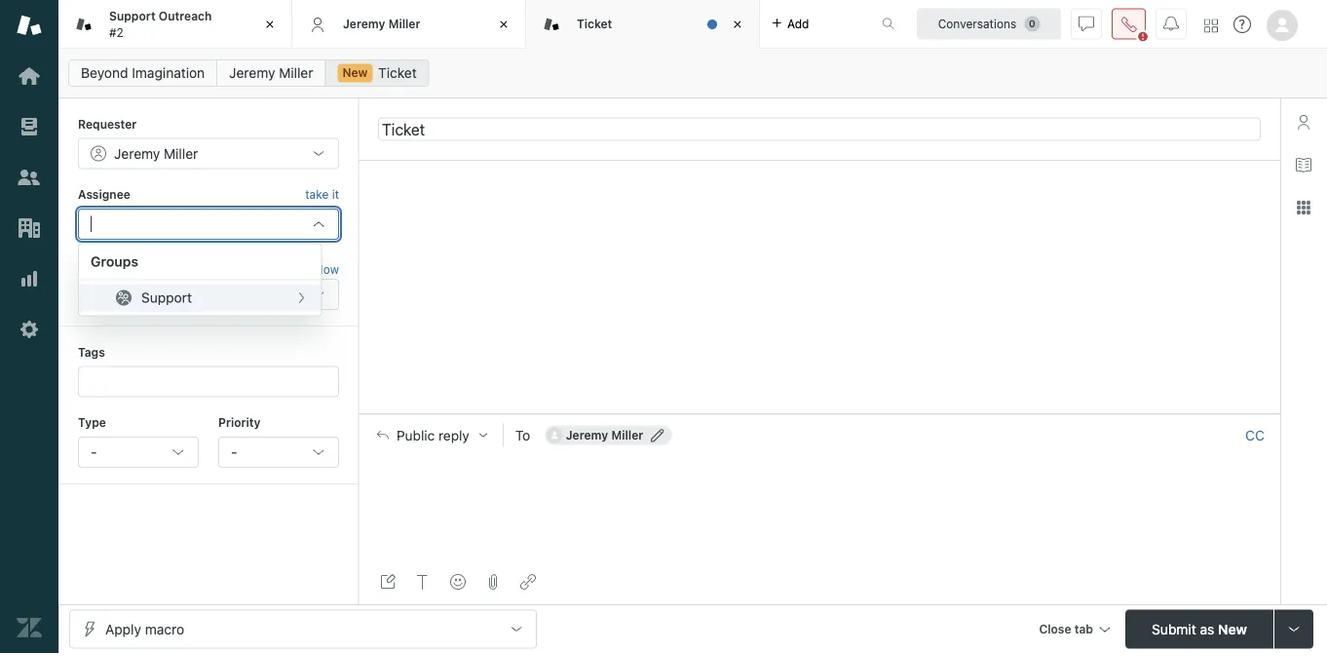 Task type: describe. For each thing, give the bounding box(es) containing it.
cc
[[1246, 427, 1265, 443]]

1 vertical spatial new
[[1218, 621, 1248, 637]]

zendesk support image
[[17, 13, 42, 38]]

follow
[[307, 262, 339, 276]]

jeremy inside secondary element
[[229, 65, 275, 81]]

jeremy inside requester element
[[114, 145, 160, 161]]

tab containing support outreach
[[58, 0, 292, 49]]

jeremy miller inside secondary element
[[229, 65, 313, 81]]

1 close image from the left
[[260, 15, 280, 34]]

submit as new
[[1152, 621, 1248, 637]]

add attachment image
[[485, 574, 501, 590]]

assignee list box
[[78, 243, 322, 316]]

displays possible ticket submission types image
[[1287, 621, 1302, 637]]

public reply button
[[360, 415, 503, 456]]

Subject field
[[378, 117, 1261, 141]]

#2
[[109, 25, 124, 39]]

conversations button
[[917, 8, 1062, 39]]

reply
[[439, 427, 470, 443]]

close tab button
[[1031, 610, 1118, 652]]

jeremy miller link
[[217, 59, 326, 87]]

customers image
[[17, 165, 42, 190]]

macro
[[145, 621, 184, 637]]

support option
[[79, 284, 321, 311]]

support for support outreach #2
[[109, 9, 156, 23]]

customer context image
[[1296, 114, 1312, 130]]

it
[[332, 188, 339, 201]]

add button
[[760, 0, 821, 48]]

apply
[[105, 621, 141, 637]]

knowledge image
[[1296, 157, 1312, 173]]

add
[[788, 17, 810, 31]]

millerjeremy500@gmail.com image
[[547, 427, 562, 443]]

outreach
[[159, 9, 212, 23]]

apps image
[[1296, 200, 1312, 215]]

tab
[[1075, 622, 1094, 636]]

priority
[[218, 416, 261, 429]]

close image inside jeremy miller tab
[[494, 15, 514, 34]]

ticket inside secondary element
[[378, 65, 417, 81]]

miller inside jeremy miller tab
[[389, 17, 421, 30]]

type
[[78, 416, 106, 429]]

jeremy miller tab
[[292, 0, 526, 49]]

jeremy miller inside requester element
[[114, 145, 198, 161]]

to
[[515, 427, 531, 443]]

requester
[[78, 117, 137, 131]]

zendesk image
[[17, 615, 42, 640]]

beyond imagination link
[[68, 59, 218, 87]]

apply macro
[[105, 621, 184, 637]]

submit
[[1152, 621, 1197, 637]]



Task type: vqa. For each thing, say whether or not it's contained in the screenshot.
Customer context image
yes



Task type: locate. For each thing, give the bounding box(es) containing it.
format text image
[[415, 574, 431, 590]]

1 horizontal spatial close image
[[494, 15, 514, 34]]

miller inside requester element
[[164, 145, 198, 161]]

- button for priority
[[218, 437, 339, 468]]

new
[[343, 66, 368, 79], [1218, 621, 1248, 637]]

tabs tab list
[[58, 0, 862, 49]]

cc button
[[1246, 426, 1265, 444]]

-
[[91, 444, 97, 460], [231, 444, 237, 460]]

- for priority
[[231, 444, 237, 460]]

take it button
[[305, 185, 339, 204]]

1 vertical spatial support
[[141, 289, 192, 305]]

- button down type in the left of the page
[[78, 437, 199, 468]]

jeremy
[[343, 17, 385, 30], [229, 65, 275, 81], [114, 145, 160, 161], [566, 428, 608, 442]]

support outreach #2
[[109, 9, 212, 39]]

2 - button from the left
[[218, 437, 339, 468]]

views image
[[17, 114, 42, 139]]

- button for type
[[78, 437, 199, 468]]

support down assignee field
[[141, 289, 192, 305]]

2 - from the left
[[231, 444, 237, 460]]

secondary element
[[58, 54, 1328, 93]]

minimize composer image
[[812, 406, 828, 421]]

beyond imagination
[[81, 65, 205, 81]]

notifications image
[[1164, 16, 1179, 32]]

2 close image from the left
[[494, 15, 514, 34]]

button displays agent's chat status as invisible. image
[[1079, 16, 1095, 32]]

1 horizontal spatial ticket
[[577, 17, 612, 30]]

0 horizontal spatial - button
[[78, 437, 199, 468]]

ticket tab
[[526, 0, 760, 49]]

add link (cmd k) image
[[521, 574, 536, 590]]

ticket
[[577, 17, 612, 30], [378, 65, 417, 81]]

assignee
[[78, 188, 130, 201]]

new inside secondary element
[[343, 66, 368, 79]]

groups
[[91, 253, 138, 269]]

reporting image
[[17, 266, 42, 291]]

close
[[1039, 622, 1072, 636]]

1 - from the left
[[91, 444, 97, 460]]

1 horizontal spatial - button
[[218, 437, 339, 468]]

close tab
[[1039, 622, 1094, 636]]

draft mode image
[[380, 574, 396, 590]]

assignee element
[[78, 208, 339, 240]]

1 horizontal spatial new
[[1218, 621, 1248, 637]]

take
[[305, 188, 329, 201]]

jeremy miller
[[343, 17, 421, 30], [229, 65, 313, 81], [114, 145, 198, 161], [566, 428, 644, 442]]

edit user image
[[651, 428, 665, 442]]

main element
[[0, 0, 58, 653]]

ticket inside ticket tab
[[577, 17, 612, 30]]

tags
[[78, 345, 105, 359]]

support inside support outreach #2
[[109, 9, 156, 23]]

zendesk products image
[[1205, 19, 1218, 33]]

0 horizontal spatial new
[[343, 66, 368, 79]]

miller inside jeremy miller link
[[279, 65, 313, 81]]

1 horizontal spatial -
[[231, 444, 237, 460]]

conversations
[[938, 17, 1017, 31]]

organizations image
[[17, 215, 42, 241]]

- button down priority
[[218, 437, 339, 468]]

insert emojis image
[[450, 574, 466, 590]]

take it
[[305, 188, 339, 201]]

support inside option
[[141, 289, 192, 305]]

miller
[[389, 17, 421, 30], [279, 65, 313, 81], [164, 145, 198, 161], [612, 428, 644, 442]]

0 horizontal spatial -
[[91, 444, 97, 460]]

support for support
[[141, 289, 192, 305]]

public
[[397, 427, 435, 443]]

close image
[[728, 15, 748, 34]]

imagination
[[132, 65, 205, 81]]

requester element
[[78, 138, 339, 169]]

Tags field
[[93, 372, 321, 391]]

close image
[[260, 15, 280, 34], [494, 15, 514, 34]]

- down type in the left of the page
[[91, 444, 97, 460]]

support
[[109, 9, 156, 23], [141, 289, 192, 305]]

jeremy inside tab
[[343, 17, 385, 30]]

tab
[[58, 0, 292, 49]]

as
[[1200, 621, 1215, 637]]

0 horizontal spatial ticket
[[378, 65, 417, 81]]

0 vertical spatial new
[[343, 66, 368, 79]]

- down priority
[[231, 444, 237, 460]]

beyond
[[81, 65, 128, 81]]

public reply
[[397, 427, 470, 443]]

0 vertical spatial ticket
[[577, 17, 612, 30]]

follow button
[[307, 260, 339, 278]]

1 - button from the left
[[78, 437, 199, 468]]

get help image
[[1234, 16, 1252, 33]]

support up #2
[[109, 9, 156, 23]]

get started image
[[17, 63, 42, 89]]

admin image
[[17, 317, 42, 342]]

- button
[[78, 437, 199, 468], [218, 437, 339, 468]]

new right as in the bottom right of the page
[[1218, 621, 1248, 637]]

jeremy miller inside tab
[[343, 17, 421, 30]]

1 vertical spatial ticket
[[378, 65, 417, 81]]

0 horizontal spatial close image
[[260, 15, 280, 34]]

0 vertical spatial support
[[109, 9, 156, 23]]

- for type
[[91, 444, 97, 460]]

Assignee field
[[91, 215, 303, 233]]

new down jeremy miller tab
[[343, 66, 368, 79]]



